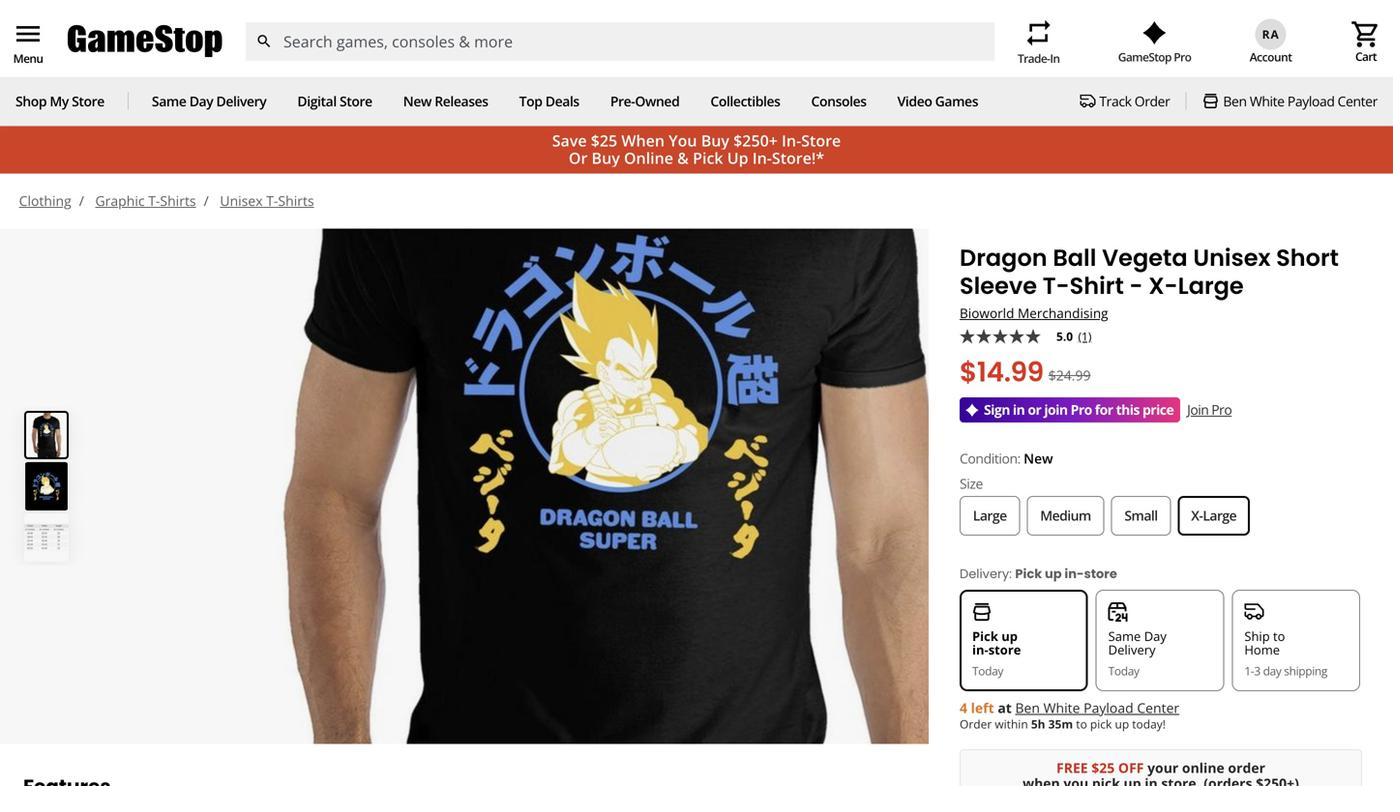 Task type: describe. For each thing, give the bounding box(es) containing it.
$25 for off
[[1092, 759, 1115, 777]]

1 vertical spatial new
[[1024, 449, 1053, 468]]

$24.99
[[1048, 366, 1091, 385]]

0 vertical spatial in-
[[1065, 566, 1084, 583]]

same day delivery link
[[152, 92, 266, 110]]

0 vertical spatial white
[[1250, 92, 1284, 110]]

1 horizontal spatial in-
[[782, 130, 801, 151]]

$14.99 $24.99
[[960, 353, 1091, 391]]

same for same day delivery today
[[1108, 628, 1141, 645]]

ben white payload center link
[[1202, 92, 1378, 110]]

ra
[[1262, 26, 1280, 42]]

collectibles
[[710, 92, 780, 110]]

new releases
[[403, 92, 488, 110]]

large right small
[[1203, 507, 1237, 525]]

center inside 4 left at ben white payload center order within 5h 35m to pick up today!
[[1137, 699, 1179, 717]]

save $25 when you buy $250+ in-store or buy online & pick up in-store!*
[[552, 130, 841, 169]]

Search games, consoles & more search field
[[283, 22, 960, 61]]

shipping
[[1284, 663, 1327, 679]]

ship
[[1244, 628, 1270, 645]]

clothing
[[19, 192, 71, 210]]

pro for join pro
[[1212, 401, 1232, 419]]

deals
[[545, 92, 579, 110]]

ra account
[[1250, 26, 1292, 65]]

in
[[1050, 50, 1060, 66]]

0 horizontal spatial pro
[[1071, 401, 1092, 419]]

1 horizontal spatial buy
[[701, 130, 729, 151]]

shirt
[[1070, 270, 1124, 302]]

pro for gamestop pro
[[1174, 49, 1191, 65]]

pre-owned
[[610, 92, 680, 110]]

0 horizontal spatial unisex
[[220, 192, 263, 210]]

gamestop
[[1118, 49, 1171, 65]]

0 vertical spatial center
[[1338, 92, 1378, 110]]

collectibles link
[[710, 92, 780, 110]]

off
[[1118, 759, 1144, 777]]

you
[[669, 130, 697, 151]]

1 horizontal spatial store
[[340, 92, 372, 110]]

left
[[971, 699, 994, 717]]

store inside save $25 when you buy $250+ in-store or buy online & pick up in-store!*
[[801, 130, 841, 151]]

5.0 (1)
[[1056, 329, 1092, 345]]

1 horizontal spatial up
[[1045, 566, 1062, 583]]

video
[[897, 92, 932, 110]]

owned
[[635, 92, 680, 110]]

at
[[998, 699, 1012, 717]]

large inside 'dragon ball vegeta unisex short sleeve t-shirt - x-large bioworld merchandising'
[[1178, 270, 1244, 302]]

free
[[1056, 759, 1088, 777]]

menu
[[13, 50, 43, 66]]

top deals link
[[519, 92, 579, 110]]

gamestop image
[[68, 23, 223, 60]]

pre-
[[610, 92, 635, 110]]

pick inside save $25 when you buy $250+ in-store or buy online & pick up in-store!*
[[693, 148, 723, 169]]

track
[[1099, 92, 1131, 110]]

sleeve
[[960, 270, 1037, 302]]

shirts for graphic t-shirts
[[160, 192, 196, 210]]

for
[[1095, 401, 1113, 419]]

join pro link
[[1187, 401, 1232, 419]]

when
[[621, 130, 665, 151]]

&
[[677, 148, 689, 169]]

unisex t-shirts
[[220, 192, 314, 210]]

digital
[[297, 92, 336, 110]]

clothing link
[[19, 192, 71, 210]]

vegeta
[[1102, 242, 1188, 274]]

-
[[1130, 270, 1143, 302]]

gamestop pro
[[1118, 49, 1191, 65]]

sign in or join pro for this price
[[984, 401, 1174, 419]]

shopping_cart
[[1351, 19, 1382, 50]]

search
[[256, 33, 273, 50]]

cart
[[1355, 48, 1377, 64]]

white inside 4 left at ben white payload center order within 5h 35m to pick up today!
[[1044, 699, 1080, 717]]

$25 for when
[[591, 130, 617, 151]]

delivery for same day delivery today
[[1108, 641, 1156, 659]]

releases
[[435, 92, 488, 110]]

0 horizontal spatial new
[[403, 92, 431, 110]]

digital store link
[[297, 92, 372, 110]]

0 vertical spatial payload
[[1288, 92, 1335, 110]]

today inside the pick up in-store today
[[972, 663, 1003, 679]]

join pro
[[1187, 401, 1232, 419]]

order inside 4 left at ben white payload center order within 5h 35m to pick up today!
[[960, 716, 992, 732]]

shop my store
[[15, 92, 104, 110]]

day
[[1263, 663, 1281, 679]]

4 left at ben white payload center order within 5h 35m to pick up today!
[[960, 699, 1179, 732]]

in
[[1013, 401, 1025, 419]]

ben white payload center
[[1223, 92, 1378, 110]]

graphic t-shirts link
[[95, 192, 196, 210]]

today inside same day delivery today
[[1108, 663, 1139, 679]]

new releases link
[[403, 92, 488, 110]]

unisex t-shirts link
[[220, 192, 314, 210]]

3
[[1254, 663, 1260, 679]]

your
[[1147, 759, 1179, 777]]

consoles
[[811, 92, 866, 110]]

$250+
[[733, 130, 778, 151]]

dragon
[[960, 242, 1047, 274]]

day for same day delivery today
[[1144, 628, 1167, 645]]

0 horizontal spatial in-
[[752, 148, 772, 169]]

menu
[[13, 18, 44, 49]]

join
[[1187, 401, 1209, 419]]

repeat trade-in
[[1018, 17, 1060, 66]]

my
[[50, 92, 69, 110]]



Task type: locate. For each thing, give the bounding box(es) containing it.
store down consoles
[[801, 130, 841, 151]]

pick right delivery:
[[1015, 566, 1042, 583]]

t-
[[148, 192, 160, 210], [266, 192, 278, 210], [1043, 270, 1070, 302]]

0 horizontal spatial center
[[1137, 699, 1179, 717]]

t- inside 'dragon ball vegeta unisex short sleeve t-shirt - x-large bioworld merchandising'
[[1043, 270, 1070, 302]]

same day delivery
[[152, 92, 266, 110]]

1 horizontal spatial payload
[[1288, 92, 1335, 110]]

join
[[1044, 401, 1068, 419]]

1 horizontal spatial pick
[[972, 628, 998, 645]]

0 horizontal spatial shirts
[[160, 192, 196, 210]]

$25 inside save $25 when you buy $250+ in-store or buy online & pick up in-store!*
[[591, 130, 617, 151]]

x- inside 'dragon ball vegeta unisex short sleeve t-shirt - x-large bioworld merchandising'
[[1149, 270, 1178, 302]]

payload
[[1288, 92, 1335, 110], [1084, 699, 1134, 717]]

1 horizontal spatial order
[[1135, 92, 1170, 110]]

t- for graphic
[[148, 192, 160, 210]]

dragon ball vegeta unisex short sleeve t-shirt - x-large bioworld merchandising
[[960, 242, 1339, 322]]

large right the -
[[1178, 270, 1244, 302]]

day
[[189, 92, 213, 110], [1144, 628, 1167, 645]]

day for same day delivery
[[189, 92, 213, 110]]

0 horizontal spatial payload
[[1084, 699, 1134, 717]]

payload down account
[[1288, 92, 1335, 110]]

games
[[935, 92, 978, 110]]

buy right or
[[592, 148, 620, 169]]

delivery down search button
[[216, 92, 266, 110]]

ben inside 4 left at ben white payload center order within 5h 35m to pick up today!
[[1015, 699, 1040, 717]]

unisex right graphic t-shirts
[[220, 192, 263, 210]]

$25
[[591, 130, 617, 151], [1092, 759, 1115, 777]]

1 vertical spatial day
[[1144, 628, 1167, 645]]

0 vertical spatial new
[[403, 92, 431, 110]]

1 vertical spatial payload
[[1084, 699, 1134, 717]]

today up pick
[[1108, 663, 1139, 679]]

1 vertical spatial order
[[960, 716, 992, 732]]

unisex inside 'dragon ball vegeta unisex short sleeve t-shirt - x-large bioworld merchandising'
[[1193, 242, 1271, 274]]

up
[[727, 148, 748, 169]]

up right pick
[[1115, 716, 1129, 732]]

shopping_cart cart
[[1351, 19, 1382, 64]]

1 horizontal spatial shirts
[[278, 192, 314, 210]]

1 vertical spatial store
[[988, 641, 1021, 659]]

search search field
[[245, 22, 995, 61]]

condition
[[960, 449, 1017, 468]]

1 horizontal spatial pro
[[1174, 49, 1191, 65]]

0 horizontal spatial buy
[[592, 148, 620, 169]]

1 vertical spatial x-
[[1191, 507, 1203, 525]]

2 vertical spatial pick
[[972, 628, 998, 645]]

white
[[1250, 92, 1284, 110], [1044, 699, 1080, 717]]

1 horizontal spatial store
[[1084, 566, 1117, 583]]

0 vertical spatial store
[[1084, 566, 1117, 583]]

1 horizontal spatial x-
[[1191, 507, 1203, 525]]

or
[[569, 148, 588, 169]]

payload inside 4 left at ben white payload center order within 5h 35m to pick up today!
[[1084, 699, 1134, 717]]

delivery: pick up in-store
[[960, 566, 1117, 583]]

to right ship
[[1273, 628, 1285, 645]]

1 horizontal spatial ben
[[1223, 92, 1247, 110]]

0 vertical spatial to
[[1273, 628, 1285, 645]]

video games link
[[897, 92, 978, 110]]

center down same day delivery today
[[1137, 699, 1179, 717]]

order
[[1228, 759, 1265, 777]]

0 vertical spatial unisex
[[220, 192, 263, 210]]

1 vertical spatial unisex
[[1193, 242, 1271, 274]]

pick down delivery:
[[972, 628, 998, 645]]

top deals
[[519, 92, 579, 110]]

order right track
[[1135, 92, 1170, 110]]

1 vertical spatial delivery
[[1108, 641, 1156, 659]]

or
[[1028, 401, 1041, 419]]

up inside the pick up in-store today
[[1002, 628, 1018, 645]]

0 horizontal spatial x-
[[1149, 270, 1178, 302]]

home
[[1244, 641, 1280, 659]]

0 horizontal spatial ben
[[1015, 699, 1040, 717]]

0 vertical spatial day
[[189, 92, 213, 110]]

0 horizontal spatial today
[[972, 663, 1003, 679]]

ship to home 1-3 day shipping
[[1244, 628, 1327, 679]]

delivery
[[216, 92, 266, 110], [1108, 641, 1156, 659]]

$25 right or
[[591, 130, 617, 151]]

up inside 4 left at ben white payload center order within 5h 35m to pick up today!
[[1115, 716, 1129, 732]]

gamestop pro link
[[1118, 21, 1191, 65]]

pick right & at the left top of the page
[[693, 148, 723, 169]]

same up pick
[[1108, 628, 1141, 645]]

unisex
[[220, 192, 263, 210], [1193, 242, 1271, 274]]

1 horizontal spatial t-
[[266, 192, 278, 210]]

shirts for unisex t-shirts
[[278, 192, 314, 210]]

to inside ship to home 1-3 day shipping
[[1273, 628, 1285, 645]]

2 horizontal spatial pick
[[1015, 566, 1042, 583]]

order left at on the bottom right of page
[[960, 716, 992, 732]]

0 horizontal spatial order
[[960, 716, 992, 732]]

gamestop pro icon image
[[1143, 21, 1167, 44]]

1 horizontal spatial today
[[1108, 663, 1139, 679]]

0 horizontal spatial t-
[[148, 192, 160, 210]]

track order
[[1099, 92, 1170, 110]]

1 horizontal spatial white
[[1250, 92, 1284, 110]]

1 vertical spatial same
[[1108, 628, 1141, 645]]

today!
[[1132, 716, 1166, 732]]

4
[[960, 699, 967, 717]]

store inside the pick up in-store today
[[988, 641, 1021, 659]]

online
[[624, 148, 673, 169]]

to inside 4 left at ben white payload center order within 5h 35m to pick up today!
[[1076, 716, 1087, 732]]

account
[[1250, 49, 1292, 65]]

to left pick
[[1076, 716, 1087, 732]]

pick inside the pick up in-store today
[[972, 628, 998, 645]]

delivery for same day delivery
[[216, 92, 266, 110]]

dragon ball vegeta unisex short sleeve t-shirt - x-large image
[[93, 229, 929, 744]]

white down account
[[1250, 92, 1284, 110]]

2 horizontal spatial t-
[[1043, 270, 1070, 302]]

in- down medium
[[1065, 566, 1084, 583]]

same for same day delivery
[[152, 92, 186, 110]]

merchandising
[[1018, 304, 1108, 322]]

$14.99
[[960, 353, 1044, 391]]

day up the "today!"
[[1144, 628, 1167, 645]]

video games
[[897, 92, 978, 110]]

0 horizontal spatial day
[[189, 92, 213, 110]]

same inside same day delivery today
[[1108, 628, 1141, 645]]

in-
[[782, 130, 801, 151], [752, 148, 772, 169]]

store
[[72, 92, 104, 110], [340, 92, 372, 110], [801, 130, 841, 151]]

1 horizontal spatial new
[[1024, 449, 1053, 468]]

1 vertical spatial ben
[[1015, 699, 1040, 717]]

0 horizontal spatial $25
[[591, 130, 617, 151]]

up down delivery:
[[1002, 628, 1018, 645]]

within
[[995, 716, 1028, 732]]

1 vertical spatial center
[[1137, 699, 1179, 717]]

pro left "for" at the right bottom of page
[[1071, 401, 1092, 419]]

pro right gamestop
[[1174, 49, 1191, 65]]

1 horizontal spatial in-
[[1065, 566, 1084, 583]]

to
[[1273, 628, 1285, 645], [1076, 716, 1087, 732]]

store up at on the bottom right of page
[[988, 641, 1021, 659]]

medium
[[1040, 507, 1091, 525]]

1 vertical spatial to
[[1076, 716, 1087, 732]]

1 vertical spatial up
[[1002, 628, 1018, 645]]

new left "releases" on the left top
[[403, 92, 431, 110]]

0 vertical spatial ben
[[1223, 92, 1247, 110]]

1 horizontal spatial day
[[1144, 628, 1167, 645]]

0 vertical spatial x-
[[1149, 270, 1178, 302]]

day down gamestop image
[[189, 92, 213, 110]]

in- right $250+
[[782, 130, 801, 151]]

unisex left short
[[1193, 242, 1271, 274]]

in- inside the pick up in-store today
[[972, 641, 988, 659]]

0 horizontal spatial delivery
[[216, 92, 266, 110]]

2 vertical spatial up
[[1115, 716, 1129, 732]]

1 today from the left
[[972, 663, 1003, 679]]

large down condition at the right of the page
[[973, 507, 1007, 525]]

free $25 off your online order
[[1056, 759, 1265, 777]]

1 horizontal spatial delivery
[[1108, 641, 1156, 659]]

0 horizontal spatial pick
[[693, 148, 723, 169]]

sign
[[984, 401, 1010, 419]]

0 horizontal spatial white
[[1044, 699, 1080, 717]]

$25 left the off
[[1092, 759, 1115, 777]]

0 horizontal spatial to
[[1076, 716, 1087, 732]]

2 horizontal spatial pro
[[1212, 401, 1232, 419]]

t- for unisex
[[266, 192, 278, 210]]

trade-
[[1018, 50, 1050, 66]]

1 horizontal spatial to
[[1273, 628, 1285, 645]]

store down medium
[[1084, 566, 1117, 583]]

0 vertical spatial delivery
[[216, 92, 266, 110]]

0 horizontal spatial store
[[72, 92, 104, 110]]

same
[[152, 92, 186, 110], [1108, 628, 1141, 645]]

menu menu
[[13, 18, 44, 66]]

in- up left
[[972, 641, 988, 659]]

0 horizontal spatial in-
[[972, 641, 988, 659]]

2 horizontal spatial store
[[801, 130, 841, 151]]

in- right up
[[752, 148, 772, 169]]

1 horizontal spatial unisex
[[1193, 242, 1271, 274]]

same down gamestop image
[[152, 92, 186, 110]]

1 vertical spatial in-
[[972, 641, 988, 659]]

0 horizontal spatial up
[[1002, 628, 1018, 645]]

x-
[[1149, 270, 1178, 302], [1191, 507, 1203, 525]]

2 shirts from the left
[[278, 192, 314, 210]]

0 vertical spatial $25
[[591, 130, 617, 151]]

pick
[[1090, 716, 1112, 732]]

same day delivery today
[[1108, 628, 1167, 679]]

new down 'or'
[[1024, 449, 1053, 468]]

repeat
[[1023, 17, 1054, 48]]

today
[[972, 663, 1003, 679], [1108, 663, 1139, 679]]

today up left
[[972, 663, 1003, 679]]

5.0
[[1056, 329, 1073, 345]]

35m
[[1048, 716, 1073, 732]]

0 horizontal spatial store
[[988, 641, 1021, 659]]

1 horizontal spatial center
[[1338, 92, 1378, 110]]

day inside same day delivery today
[[1144, 628, 1167, 645]]

graphic
[[95, 192, 145, 210]]

track order link
[[1080, 92, 1170, 110]]

small
[[1125, 507, 1158, 525]]

shop my store link
[[15, 92, 104, 110]]

0 horizontal spatial same
[[152, 92, 186, 110]]

2 horizontal spatial up
[[1115, 716, 1129, 732]]

delivery:
[[960, 566, 1012, 583]]

1 horizontal spatial same
[[1108, 628, 1141, 645]]

white left pick
[[1044, 699, 1080, 717]]

x-large
[[1191, 507, 1237, 525]]

order
[[1135, 92, 1170, 110], [960, 716, 992, 732]]

condition new
[[960, 449, 1053, 468]]

center down cart
[[1338, 92, 1378, 110]]

online
[[1182, 759, 1225, 777]]

this
[[1116, 401, 1140, 419]]

buy right you
[[701, 130, 729, 151]]

1 shirts from the left
[[160, 192, 196, 210]]

0 vertical spatial pick
[[693, 148, 723, 169]]

x- right small
[[1191, 507, 1203, 525]]

delivery up the "today!"
[[1108, 641, 1156, 659]]

1 horizontal spatial $25
[[1092, 759, 1115, 777]]

in-
[[1065, 566, 1084, 583], [972, 641, 988, 659]]

large
[[1178, 270, 1244, 302], [973, 507, 1007, 525], [1203, 507, 1237, 525]]

top
[[519, 92, 542, 110]]

new
[[403, 92, 431, 110], [1024, 449, 1053, 468]]

0 vertical spatial up
[[1045, 566, 1062, 583]]

delivery inside same day delivery today
[[1108, 641, 1156, 659]]

up down medium
[[1045, 566, 1062, 583]]

0 vertical spatial order
[[1135, 92, 1170, 110]]

1 vertical spatial pick
[[1015, 566, 1042, 583]]

search button
[[245, 22, 283, 61]]

2 today from the left
[[1108, 663, 1139, 679]]

up
[[1045, 566, 1062, 583], [1002, 628, 1018, 645], [1115, 716, 1129, 732]]

shop
[[15, 92, 47, 110]]

1 vertical spatial white
[[1044, 699, 1080, 717]]

1 vertical spatial $25
[[1092, 759, 1115, 777]]

x- right the -
[[1149, 270, 1178, 302]]

save
[[552, 130, 587, 151]]

store right digital
[[340, 92, 372, 110]]

store!*
[[772, 148, 824, 169]]

store right my
[[72, 92, 104, 110]]

short
[[1276, 242, 1339, 274]]

pick up in-store today
[[972, 628, 1021, 679]]

5h
[[1031, 716, 1045, 732]]

0 vertical spatial same
[[152, 92, 186, 110]]

digital store
[[297, 92, 372, 110]]

pro right join
[[1212, 401, 1232, 419]]

payload right 35m
[[1084, 699, 1134, 717]]

consoles link
[[811, 92, 866, 110]]



Task type: vqa. For each thing, say whether or not it's contained in the screenshot.


